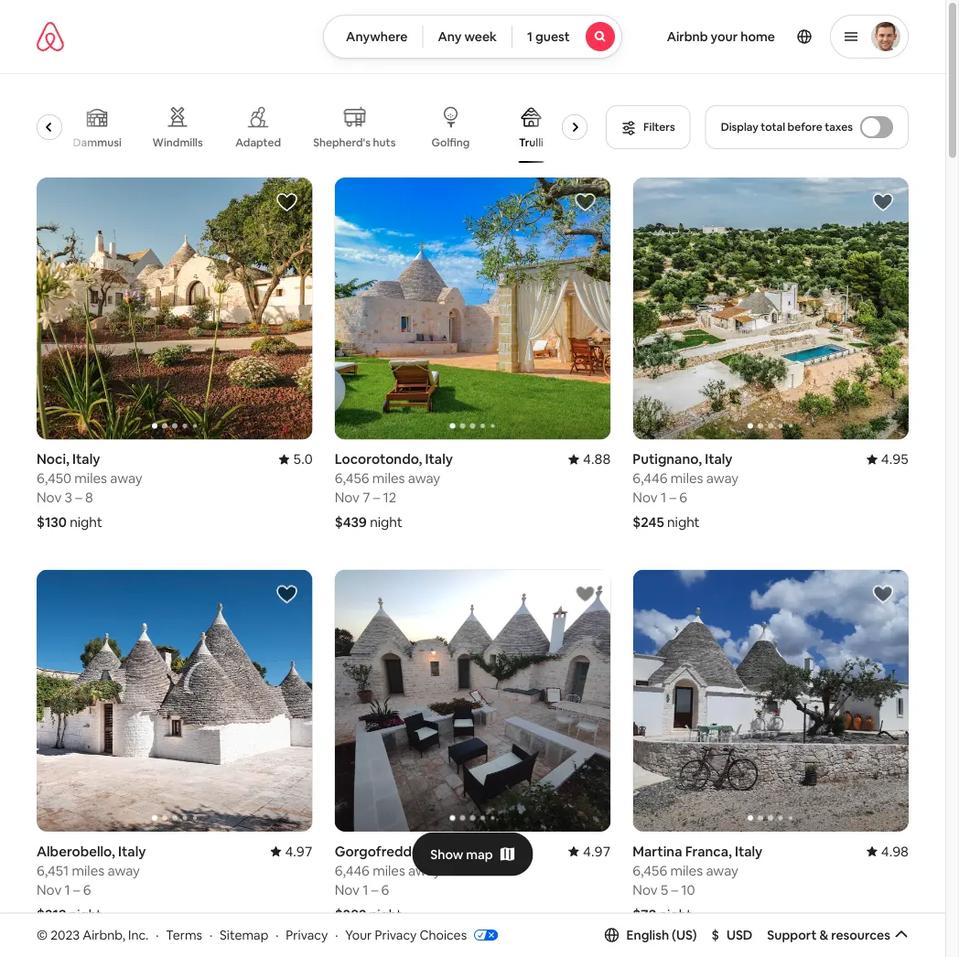 Task type: describe. For each thing, give the bounding box(es) containing it.
miles for alberobello,
[[72, 862, 105, 880]]

week
[[464, 28, 497, 45]]

night inside martina franca, italy 6,456 miles away nov 5 – 10 $78 night
[[659, 906, 692, 924]]

4 · from the left
[[335, 927, 338, 943]]

night for $439
[[370, 514, 403, 531]]

6,450
[[37, 470, 71, 487]]

– for $282
[[371, 881, 378, 899]]

6 for $282
[[381, 881, 389, 899]]

5.0 out of 5 average rating image
[[279, 450, 313, 468]]

shepherd's huts
[[314, 135, 396, 149]]

$282
[[335, 906, 367, 924]]

your privacy choices link
[[345, 927, 498, 945]]

group containing shepherd's huts
[[0, 92, 595, 163]]

– for $439
[[373, 489, 380, 507]]

nov for $282
[[335, 881, 360, 899]]

8
[[85, 489, 93, 507]]

nov for $130
[[37, 489, 62, 507]]

– inside martina franca, italy 6,456 miles away nov 5 – 10 $78 night
[[671, 881, 678, 899]]

5
[[661, 881, 668, 899]]

italy for alberobello, italy
[[118, 843, 146, 861]]

6,456 inside locorotondo, italy 6,456 miles away nov 7 – 12 $439 night
[[335, 470, 369, 487]]

1 for alberobello, italy
[[65, 881, 70, 899]]

noci,
[[37, 450, 69, 468]]

add to wishlist: gorgofreddo, italy image
[[574, 584, 596, 606]]

night for $130
[[70, 514, 102, 531]]

1 for gorgofreddo, italy
[[363, 881, 368, 899]]

10
[[681, 881, 695, 899]]

$
[[712, 927, 719, 944]]

add to wishlist: martina franca, italy image
[[872, 584, 894, 606]]

your
[[711, 28, 738, 45]]

– for $130
[[75, 489, 82, 507]]

4.95 out of 5 average rating image
[[867, 450, 909, 468]]

away for locorotondo, italy
[[408, 470, 440, 487]]

4.98
[[881, 843, 909, 861]]

1 for putignano, italy
[[661, 489, 666, 507]]

your
[[345, 927, 372, 943]]

italy for locorotondo, italy
[[425, 450, 453, 468]]

any week
[[438, 28, 497, 45]]

miles for putignano,
[[671, 470, 703, 487]]

nov for $213
[[37, 881, 62, 899]]

locorotondo,
[[335, 450, 422, 468]]

before
[[788, 120, 823, 134]]

putignano, italy 6,446 miles away nov 1 – 6 $245 night
[[633, 450, 739, 531]]

$130
[[37, 514, 67, 531]]

airbnb,
[[83, 927, 125, 943]]

4.95
[[881, 450, 909, 468]]

group for alberobello, italy 6,451 miles away nov 1 – 6 $213 night
[[37, 570, 313, 832]]

night for $245
[[667, 514, 700, 531]]

nov for $245
[[633, 489, 658, 507]]

© 2023 airbnb, inc. ·
[[37, 927, 159, 943]]

putignano,
[[633, 450, 702, 468]]

nov for $439
[[335, 489, 360, 507]]

nov inside martina franca, italy 6,456 miles away nov 5 – 10 $78 night
[[633, 881, 658, 899]]

add to wishlist: putignano, italy image
[[872, 191, 894, 213]]

4.97 out of 5 average rating image for gorgofreddo, italy 6,446 miles away nov 1 – 6 $282 night
[[569, 843, 611, 861]]

&
[[820, 927, 829, 944]]

miles for noci,
[[74, 470, 107, 487]]

profile element
[[644, 0, 909, 73]]

total
[[761, 120, 785, 134]]

english (us) button
[[605, 927, 697, 944]]

map
[[466, 846, 493, 863]]

group for gorgofreddo, italy 6,446 miles away nov 1 – 6 $282 night
[[335, 570, 611, 832]]

noci, italy 6,450 miles away nov 3 – 8 $130 night
[[37, 450, 143, 531]]

italy inside martina franca, italy 6,456 miles away nov 5 – 10 $78 night
[[735, 843, 763, 861]]

airbnb your home link
[[656, 17, 786, 56]]

night for $213
[[69, 906, 102, 924]]

anywhere button
[[323, 15, 423, 59]]

$ usd
[[712, 927, 753, 944]]

add to wishlist: noci, italy image
[[276, 191, 298, 213]]

show map
[[430, 846, 493, 863]]

group for putignano, italy 6,446 miles away nov 1 – 6 $245 night
[[633, 178, 909, 440]]

inc.
[[128, 927, 149, 943]]

filters button
[[606, 105, 691, 149]]

group for locorotondo, italy 6,456 miles away nov 7 – 12 $439 night
[[335, 178, 611, 440]]

resources
[[831, 927, 891, 944]]

miles inside martina franca, italy 6,456 miles away nov 5 – 10 $78 night
[[670, 862, 703, 880]]

italy for gorgofreddo, italy
[[427, 843, 454, 861]]

4.88
[[583, 450, 611, 468]]

6,456 inside martina franca, italy 6,456 miles away nov 5 – 10 $78 night
[[633, 862, 667, 880]]



Task type: locate. For each thing, give the bounding box(es) containing it.
filters
[[644, 120, 675, 134]]

support & resources
[[767, 927, 891, 944]]

privacy right your
[[375, 927, 417, 943]]

4.97 for gorgofreddo, italy 6,446 miles away nov 1 – 6 $282 night
[[583, 843, 611, 861]]

– inside putignano, italy 6,446 miles away nov 1 – 6 $245 night
[[669, 489, 676, 507]]

nov down 6,451
[[37, 881, 62, 899]]

trulli
[[519, 135, 544, 150]]

$439
[[335, 514, 367, 531]]

1 privacy from the left
[[286, 927, 328, 943]]

alberobello, italy 6,451 miles away nov 1 – 6 $213 night
[[37, 843, 146, 924]]

night inside locorotondo, italy 6,456 miles away nov 7 – 12 $439 night
[[370, 514, 403, 531]]

6 inside gorgofreddo, italy 6,446 miles away nov 1 – 6 $282 night
[[381, 881, 389, 899]]

nov left 7
[[335, 489, 360, 507]]

2 4.97 from the left
[[583, 843, 611, 861]]

group for martina franca, italy 6,456 miles away nov 5 – 10 $78 night
[[633, 570, 909, 832]]

show
[[430, 846, 463, 863]]

gorgofreddo,
[[335, 843, 424, 861]]

2 · from the left
[[210, 927, 213, 943]]

dammusi
[[73, 135, 122, 150]]

– down putignano,
[[669, 489, 676, 507]]

italy right locorotondo, at the top of the page
[[425, 450, 453, 468]]

– inside noci, italy 6,450 miles away nov 3 – 8 $130 night
[[75, 489, 82, 507]]

sitemap link
[[220, 927, 269, 943]]

night inside putignano, italy 6,446 miles away nov 1 – 6 $245 night
[[667, 514, 700, 531]]

privacy link
[[286, 927, 328, 943]]

4.97 out of 5 average rating image
[[270, 843, 313, 861], [569, 843, 611, 861]]

nov inside locorotondo, italy 6,456 miles away nov 7 – 12 $439 night
[[335, 489, 360, 507]]

1 · from the left
[[156, 927, 159, 943]]

italy inside gorgofreddo, italy 6,446 miles away nov 1 – 6 $282 night
[[427, 843, 454, 861]]

1 4.97 from the left
[[285, 843, 313, 861]]

nov left 3
[[37, 489, 62, 507]]

italy right franca,
[[735, 843, 763, 861]]

2023
[[51, 927, 80, 943]]

6 inside putignano, italy 6,446 miles away nov 1 – 6 $245 night
[[679, 489, 687, 507]]

$245
[[633, 514, 664, 531]]

away inside putignano, italy 6,446 miles away nov 1 – 6 $245 night
[[706, 470, 739, 487]]

night up the "© 2023 airbnb, inc. ·"
[[69, 906, 102, 924]]

4.98 out of 5 average rating image
[[867, 843, 909, 861]]

privacy
[[286, 927, 328, 943], [375, 927, 417, 943]]

choices
[[420, 927, 467, 943]]

any
[[438, 28, 462, 45]]

night
[[70, 514, 102, 531], [370, 514, 403, 531], [667, 514, 700, 531], [69, 906, 102, 924], [370, 906, 402, 924], [659, 906, 692, 924]]

6
[[679, 489, 687, 507], [83, 881, 91, 899], [381, 881, 389, 899]]

support & resources button
[[767, 927, 909, 944]]

0 vertical spatial 6,446
[[633, 470, 668, 487]]

6,446 for putignano, italy
[[633, 470, 668, 487]]

3
[[65, 489, 72, 507]]

5.0
[[293, 450, 313, 468]]

away for putignano, italy
[[706, 470, 739, 487]]

night up (us)
[[659, 906, 692, 924]]

support
[[767, 927, 817, 944]]

away for gorgofreddo, italy
[[408, 862, 441, 880]]

·
[[156, 927, 159, 943], [210, 927, 213, 943], [276, 927, 279, 943], [335, 927, 338, 943]]

your privacy choices
[[345, 927, 467, 943]]

italy inside the alberobello, italy 6,451 miles away nov 1 – 6 $213 night
[[118, 843, 146, 861]]

miles up '8'
[[74, 470, 107, 487]]

6 for $213
[[83, 881, 91, 899]]

privacy left your
[[286, 927, 328, 943]]

1 horizontal spatial 6,456
[[633, 862, 667, 880]]

add to wishlist: locorotondo, italy image
[[574, 191, 596, 213]]

©
[[37, 927, 48, 943]]

italy right putignano,
[[705, 450, 733, 468]]

alberobello,
[[37, 843, 115, 861]]

4.88 out of 5 average rating image
[[569, 450, 611, 468]]

nov inside noci, italy 6,450 miles away nov 3 – 8 $130 night
[[37, 489, 62, 507]]

1 vertical spatial 6,456
[[633, 862, 667, 880]]

night up "your privacy choices"
[[370, 906, 402, 924]]

1 horizontal spatial 4.97
[[583, 843, 611, 861]]

1 4.97 out of 5 average rating image from the left
[[270, 843, 313, 861]]

italy for noci, italy
[[72, 450, 100, 468]]

terms · sitemap · privacy
[[166, 927, 328, 943]]

display total before taxes button
[[705, 105, 909, 149]]

(us)
[[672, 927, 697, 944]]

$213
[[37, 906, 66, 924]]

– down alberobello,
[[73, 881, 80, 899]]

anywhere
[[346, 28, 408, 45]]

nov inside the alberobello, italy 6,451 miles away nov 1 – 6 $213 night
[[37, 881, 62, 899]]

guest
[[535, 28, 570, 45]]

any week button
[[422, 15, 512, 59]]

windmills
[[153, 135, 203, 150]]

1 vertical spatial 6,446
[[335, 862, 370, 880]]

miles inside gorgofreddo, italy 6,446 miles away nov 1 – 6 $282 night
[[373, 862, 405, 880]]

4.97
[[285, 843, 313, 861], [583, 843, 611, 861]]

6,446
[[633, 470, 668, 487], [335, 862, 370, 880]]

locorotondo, italy 6,456 miles away nov 7 – 12 $439 night
[[335, 450, 453, 531]]

4.97 left gorgofreddo,
[[285, 843, 313, 861]]

display total before taxes
[[721, 120, 853, 134]]

italy inside putignano, italy 6,446 miles away nov 1 – 6 $245 night
[[705, 450, 733, 468]]

0 horizontal spatial 6,446
[[335, 862, 370, 880]]

miles down putignano,
[[671, 470, 703, 487]]

1
[[527, 28, 533, 45], [661, 489, 666, 507], [65, 881, 70, 899], [363, 881, 368, 899]]

· left privacy link
[[276, 927, 279, 943]]

– inside locorotondo, italy 6,456 miles away nov 7 – 12 $439 night
[[373, 489, 380, 507]]

$78
[[633, 906, 657, 924]]

away inside the alberobello, italy 6,451 miles away nov 1 – 6 $213 night
[[108, 862, 140, 880]]

night right $245
[[667, 514, 700, 531]]

martina franca, italy 6,456 miles away nov 5 – 10 $78 night
[[633, 843, 763, 924]]

group
[[0, 92, 595, 163], [37, 178, 313, 440], [335, 178, 611, 440], [633, 178, 909, 440], [37, 570, 313, 832], [335, 570, 611, 832], [633, 570, 909, 832]]

add to wishlist: alberobello, italy image
[[276, 584, 298, 606]]

– down gorgofreddo,
[[371, 881, 378, 899]]

– right 7
[[373, 489, 380, 507]]

night inside the alberobello, italy 6,451 miles away nov 1 – 6 $213 night
[[69, 906, 102, 924]]

1 inside button
[[527, 28, 533, 45]]

1 horizontal spatial 6,446
[[633, 470, 668, 487]]

6,456
[[335, 470, 369, 487], [633, 862, 667, 880]]

4.97 out of 5 average rating image up privacy link
[[270, 843, 313, 861]]

1 inside putignano, italy 6,446 miles away nov 1 – 6 $245 night
[[661, 489, 666, 507]]

terms link
[[166, 927, 202, 943]]

italy right alberobello,
[[118, 843, 146, 861]]

away for alberobello, italy
[[108, 862, 140, 880]]

· right 'inc.'
[[156, 927, 159, 943]]

night inside gorgofreddo, italy 6,446 miles away nov 1 – 6 $282 night
[[370, 906, 402, 924]]

usd
[[727, 927, 753, 944]]

0 vertical spatial 6,456
[[335, 470, 369, 487]]

12
[[383, 489, 396, 507]]

· left your
[[335, 927, 338, 943]]

6,451
[[37, 862, 69, 880]]

miles up 12
[[372, 470, 405, 487]]

miles up 10
[[670, 862, 703, 880]]

6 down putignano,
[[679, 489, 687, 507]]

group for noci, italy 6,450 miles away nov 3 – 8 $130 night
[[37, 178, 313, 440]]

sitemap
[[220, 927, 269, 943]]

away inside locorotondo, italy 6,456 miles away nov 7 – 12 $439 night
[[408, 470, 440, 487]]

night down 12
[[370, 514, 403, 531]]

1 inside gorgofreddo, italy 6,446 miles away nov 1 – 6 $282 night
[[363, 881, 368, 899]]

6 for $245
[[679, 489, 687, 507]]

golfing
[[432, 135, 470, 150]]

6 down gorgofreddo,
[[381, 881, 389, 899]]

– inside the alberobello, italy 6,451 miles away nov 1 – 6 $213 night
[[73, 881, 80, 899]]

1 down 6,451
[[65, 881, 70, 899]]

terms
[[166, 927, 202, 943]]

english (us)
[[627, 927, 697, 944]]

7
[[363, 489, 370, 507]]

away
[[110, 470, 143, 487], [408, 470, 440, 487], [706, 470, 739, 487], [108, 862, 140, 880], [408, 862, 441, 880], [706, 862, 739, 880]]

4.97 out of 5 average rating image left martina
[[569, 843, 611, 861]]

nov up $245
[[633, 489, 658, 507]]

– right 3
[[75, 489, 82, 507]]

airbnb
[[667, 28, 708, 45]]

2 4.97 out of 5 average rating image from the left
[[569, 843, 611, 861]]

6,446 inside gorgofreddo, italy 6,446 miles away nov 1 – 6 $282 night
[[335, 862, 370, 880]]

– right the 5
[[671, 881, 678, 899]]

home
[[741, 28, 775, 45]]

0 horizontal spatial 4.97
[[285, 843, 313, 861]]

1 inside the alberobello, italy 6,451 miles away nov 1 – 6 $213 night
[[65, 881, 70, 899]]

0 horizontal spatial privacy
[[286, 927, 328, 943]]

away inside martina franca, italy 6,456 miles away nov 5 – 10 $78 night
[[706, 862, 739, 880]]

taxes
[[825, 120, 853, 134]]

2 horizontal spatial 6
[[679, 489, 687, 507]]

night for $282
[[370, 906, 402, 924]]

miles for gorgofreddo,
[[373, 862, 405, 880]]

– for $213
[[73, 881, 80, 899]]

1 up $282
[[363, 881, 368, 899]]

0 horizontal spatial 6
[[83, 881, 91, 899]]

6,456 up 7
[[335, 470, 369, 487]]

3 · from the left
[[276, 927, 279, 943]]

airbnb your home
[[667, 28, 775, 45]]

–
[[75, 489, 82, 507], [373, 489, 380, 507], [669, 489, 676, 507], [73, 881, 80, 899], [371, 881, 378, 899], [671, 881, 678, 899]]

2 privacy from the left
[[375, 927, 417, 943]]

away inside gorgofreddo, italy 6,446 miles away nov 1 – 6 $282 night
[[408, 862, 441, 880]]

italy for putignano, italy
[[705, 450, 733, 468]]

miles inside locorotondo, italy 6,456 miles away nov 7 – 12 $439 night
[[372, 470, 405, 487]]

away for noci, italy
[[110, 470, 143, 487]]

huts
[[373, 135, 396, 149]]

miles inside the alberobello, italy 6,451 miles away nov 1 – 6 $213 night
[[72, 862, 105, 880]]

1 left guest
[[527, 28, 533, 45]]

1 horizontal spatial privacy
[[375, 927, 417, 943]]

nov left the 5
[[633, 881, 658, 899]]

1 guest button
[[512, 15, 622, 59]]

0 horizontal spatial 6,456
[[335, 470, 369, 487]]

nov inside gorgofreddo, italy 6,446 miles away nov 1 – 6 $282 night
[[335, 881, 360, 899]]

6 down alberobello,
[[83, 881, 91, 899]]

4.97 left martina
[[583, 843, 611, 861]]

night down '8'
[[70, 514, 102, 531]]

night inside noci, italy 6,450 miles away nov 3 – 8 $130 night
[[70, 514, 102, 531]]

display
[[721, 120, 759, 134]]

0 horizontal spatial 4.97 out of 5 average rating image
[[270, 843, 313, 861]]

None search field
[[323, 15, 622, 59]]

· right terms
[[210, 927, 213, 943]]

italy inside locorotondo, italy 6,456 miles away nov 7 – 12 $439 night
[[425, 450, 453, 468]]

martina
[[633, 843, 682, 861]]

6 inside the alberobello, italy 6,451 miles away nov 1 – 6 $213 night
[[83, 881, 91, 899]]

miles inside noci, italy 6,450 miles away nov 3 – 8 $130 night
[[74, 470, 107, 487]]

1 up $245
[[661, 489, 666, 507]]

miles for locorotondo,
[[372, 470, 405, 487]]

nov
[[37, 489, 62, 507], [335, 489, 360, 507], [633, 489, 658, 507], [37, 881, 62, 899], [335, 881, 360, 899], [633, 881, 658, 899]]

italy inside noci, italy 6,450 miles away nov 3 – 8 $130 night
[[72, 450, 100, 468]]

away inside noci, italy 6,450 miles away nov 3 – 8 $130 night
[[110, 470, 143, 487]]

nov up $282
[[335, 881, 360, 899]]

– for $245
[[669, 489, 676, 507]]

6,446 down putignano,
[[633, 470, 668, 487]]

miles down alberobello,
[[72, 862, 105, 880]]

shepherd's
[[314, 135, 371, 149]]

– inside gorgofreddo, italy 6,446 miles away nov 1 – 6 $282 night
[[371, 881, 378, 899]]

english
[[627, 927, 669, 944]]

adapted
[[236, 135, 282, 150]]

miles
[[74, 470, 107, 487], [372, 470, 405, 487], [671, 470, 703, 487], [72, 862, 105, 880], [373, 862, 405, 880], [670, 862, 703, 880]]

miles down gorgofreddo,
[[373, 862, 405, 880]]

miles inside putignano, italy 6,446 miles away nov 1 – 6 $245 night
[[671, 470, 703, 487]]

6,446 inside putignano, italy 6,446 miles away nov 1 – 6 $245 night
[[633, 470, 668, 487]]

6,456 down martina
[[633, 862, 667, 880]]

4.97 for alberobello, italy 6,451 miles away nov 1 – 6 $213 night
[[285, 843, 313, 861]]

1 guest
[[527, 28, 570, 45]]

1 horizontal spatial 4.97 out of 5 average rating image
[[569, 843, 611, 861]]

6,446 down gorgofreddo,
[[335, 862, 370, 880]]

none search field containing anywhere
[[323, 15, 622, 59]]

italy left map
[[427, 843, 454, 861]]

italy right noci,
[[72, 450, 100, 468]]

nov inside putignano, italy 6,446 miles away nov 1 – 6 $245 night
[[633, 489, 658, 507]]

6,446 for gorgofreddo, italy
[[335, 862, 370, 880]]

show map button
[[412, 833, 533, 877]]

1 horizontal spatial 6
[[381, 881, 389, 899]]

gorgofreddo, italy 6,446 miles away nov 1 – 6 $282 night
[[335, 843, 454, 924]]

franca,
[[685, 843, 732, 861]]

4.97 out of 5 average rating image for alberobello, italy 6,451 miles away nov 1 – 6 $213 night
[[270, 843, 313, 861]]



Task type: vqa. For each thing, say whether or not it's contained in the screenshot.


